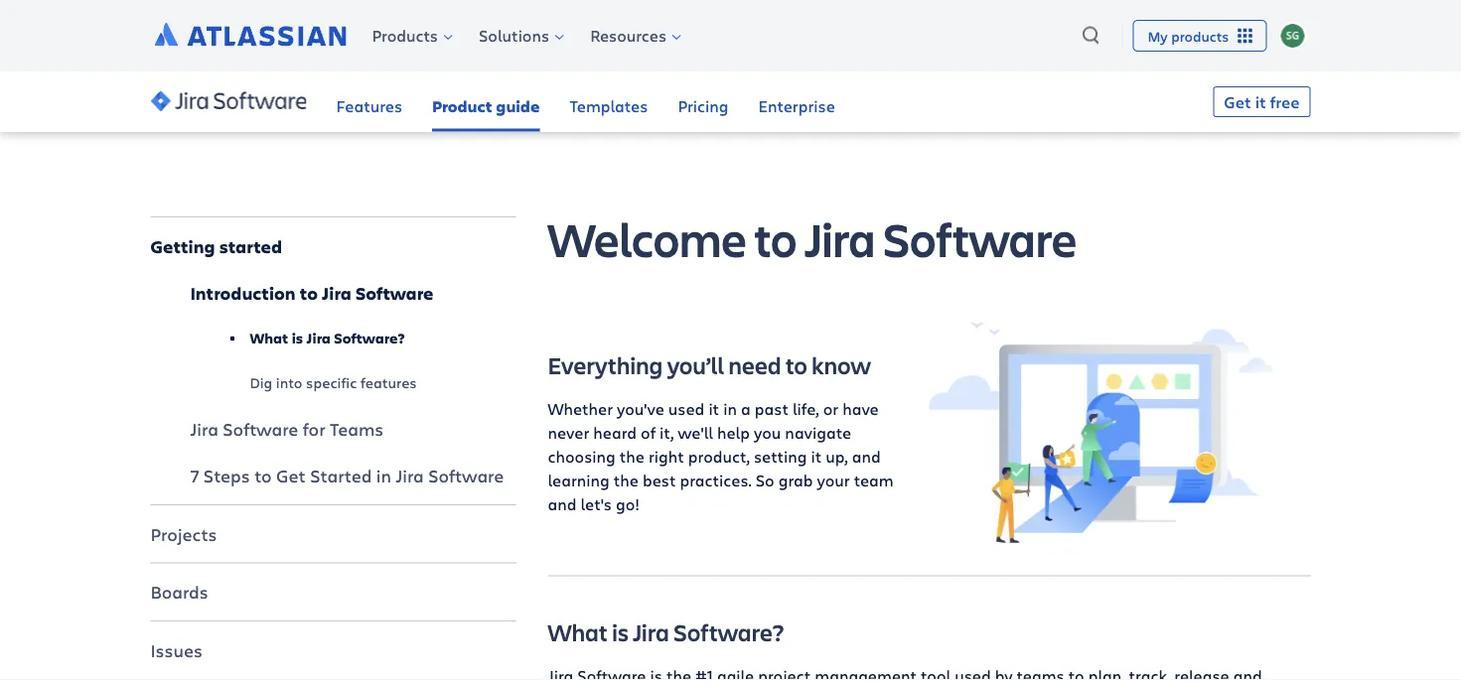 Task type: vqa. For each thing, say whether or not it's contained in the screenshot.
left 'in'
yes



Task type: describe. For each thing, give the bounding box(es) containing it.
introduction to jira software link
[[190, 270, 516, 317]]

product,
[[688, 446, 750, 467]]

boards link
[[150, 569, 516, 616]]

1 horizontal spatial and
[[852, 446, 881, 467]]

teams
[[330, 417, 384, 440]]

sam green image
[[1281, 24, 1305, 48]]

so
[[756, 470, 774, 491]]

welcome
[[548, 207, 746, 270]]

1 horizontal spatial get
[[1224, 91, 1251, 112]]

specific
[[306, 373, 357, 392]]

jira software for teams link
[[190, 405, 516, 452]]

projects link
[[150, 511, 516, 558]]

practices.
[[680, 470, 752, 491]]

get it free
[[1224, 91, 1300, 112]]

right
[[648, 446, 684, 467]]

help
[[717, 422, 750, 443]]

enterprise link
[[758, 72, 835, 131]]

1 vertical spatial it
[[709, 398, 719, 420]]

0 vertical spatial what
[[250, 329, 288, 348]]

grab
[[778, 470, 813, 491]]

7
[[190, 464, 199, 488]]

team members walking through computer monitor displaying collaborative items image
[[929, 323, 1279, 544]]

app switcher image
[[1234, 25, 1256, 47]]

software? inside what is jira software? link
[[334, 329, 405, 348]]

best
[[643, 470, 676, 491]]

getting
[[150, 234, 215, 258]]

templates
[[570, 95, 648, 116]]

issues link
[[150, 627, 516, 674]]

you've
[[617, 398, 664, 420]]

dig into specific features
[[250, 373, 417, 392]]

boards
[[150, 581, 208, 604]]

jira software for teams
[[190, 417, 384, 440]]

what is jira software? link
[[250, 317, 516, 361]]

1 horizontal spatial what
[[548, 617, 608, 648]]

getting started link
[[150, 222, 516, 270]]

issues
[[150, 639, 203, 662]]

used
[[668, 398, 705, 420]]

life,
[[793, 398, 819, 420]]

introduction
[[190, 281, 296, 305]]

we'll
[[678, 422, 713, 443]]

know
[[812, 350, 871, 381]]

products link
[[358, 21, 463, 50]]

everything you'll need to know
[[548, 350, 871, 381]]

it,
[[660, 422, 674, 443]]

choosing
[[548, 446, 616, 467]]

pricing
[[678, 95, 729, 116]]

past
[[755, 398, 789, 420]]

up,
[[826, 446, 848, 467]]

introduction to jira software
[[190, 281, 433, 305]]

0 vertical spatial the
[[620, 446, 644, 467]]

product guide link
[[432, 72, 540, 131]]

of
[[641, 422, 656, 443]]

what is jira software? inside what is jira software? link
[[250, 329, 405, 348]]

guide
[[496, 95, 540, 116]]

started
[[219, 234, 282, 258]]

navigate
[[785, 422, 851, 443]]

started
[[310, 464, 372, 488]]

or
[[823, 398, 838, 420]]

0 horizontal spatial in
[[376, 464, 391, 488]]



Task type: locate. For each thing, give the bounding box(es) containing it.
7 steps to get started in jira software link
[[190, 452, 516, 500]]

everything
[[548, 350, 663, 381]]

and up "team"
[[852, 446, 881, 467]]

dig into specific features link
[[250, 361, 516, 405]]

projects
[[150, 522, 217, 546]]

0 horizontal spatial what
[[250, 329, 288, 348]]

1 vertical spatial what
[[548, 617, 608, 648]]

whether you've used it in a past life, or have never heard of it, we'll help you navigate choosing the right product, setting it up, and learning the best practices. so grab your team and let's go!
[[548, 398, 894, 515]]

getting started
[[150, 234, 282, 258]]

1 vertical spatial get
[[276, 464, 306, 488]]

it
[[1255, 91, 1266, 112], [709, 398, 719, 420], [811, 446, 822, 467]]

0 vertical spatial software?
[[334, 329, 405, 348]]

1 horizontal spatial in
[[723, 398, 737, 420]]

never
[[548, 422, 589, 443]]

learning
[[548, 470, 610, 491]]

a
[[741, 398, 751, 420]]

1 horizontal spatial is
[[612, 617, 629, 648]]

team
[[854, 470, 894, 491]]

2 vertical spatial it
[[811, 446, 822, 467]]

you'll
[[667, 350, 724, 381]]

the
[[620, 446, 644, 467], [614, 470, 639, 491]]

enterprise
[[758, 95, 835, 116]]

product
[[432, 95, 492, 116]]

in
[[723, 398, 737, 420], [376, 464, 391, 488]]

software?
[[334, 329, 405, 348], [674, 617, 784, 648]]

it inside get it free link
[[1255, 91, 1266, 112]]

it right used
[[709, 398, 719, 420]]

it left up,
[[811, 446, 822, 467]]

products
[[372, 25, 438, 46]]

is
[[292, 329, 303, 348], [612, 617, 629, 648]]

let's
[[581, 494, 612, 515]]

1 horizontal spatial what is jira software?
[[548, 617, 784, 648]]

product guide
[[432, 95, 540, 116]]

software
[[883, 207, 1077, 270], [356, 281, 433, 305], [223, 417, 298, 440], [428, 464, 504, 488]]

heard
[[593, 422, 637, 443]]

1 horizontal spatial software?
[[674, 617, 784, 648]]

whether
[[548, 398, 613, 420]]

1 horizontal spatial it
[[811, 446, 822, 467]]

0 horizontal spatial is
[[292, 329, 303, 348]]

solutions link
[[465, 21, 574, 50]]

go!
[[616, 494, 640, 515]]

solutions
[[479, 25, 549, 46]]

get left free
[[1224, 91, 1251, 112]]

1 vertical spatial in
[[376, 464, 391, 488]]

resources
[[590, 25, 667, 46]]

2 horizontal spatial it
[[1255, 91, 1266, 112]]

setting
[[754, 446, 807, 467]]

and down learning
[[548, 494, 577, 515]]

features link
[[336, 72, 402, 131]]

your
[[817, 470, 850, 491]]

0 vertical spatial what is jira software?
[[250, 329, 405, 348]]

0 vertical spatial and
[[852, 446, 881, 467]]

in left a
[[723, 398, 737, 420]]

0 vertical spatial in
[[723, 398, 737, 420]]

and
[[852, 446, 881, 467], [548, 494, 577, 515]]

0 horizontal spatial what is jira software?
[[250, 329, 405, 348]]

1 vertical spatial software?
[[674, 617, 784, 648]]

the down of
[[620, 446, 644, 467]]

for
[[303, 417, 325, 440]]

into
[[276, 373, 302, 392]]

1 vertical spatial and
[[548, 494, 577, 515]]

atlassian logo image
[[154, 22, 346, 46]]

need
[[728, 350, 781, 381]]

7 steps to get started in jira software
[[190, 464, 504, 488]]

jira
[[805, 207, 875, 270], [322, 281, 351, 305], [307, 329, 331, 348], [190, 417, 218, 440], [396, 464, 424, 488], [633, 617, 669, 648]]

0 vertical spatial is
[[292, 329, 303, 348]]

have
[[842, 398, 879, 420]]

welcome to jira software
[[548, 207, 1077, 270]]

0 vertical spatial get
[[1224, 91, 1251, 112]]

0 horizontal spatial software?
[[334, 329, 405, 348]]

it left free
[[1255, 91, 1266, 112]]

0 vertical spatial it
[[1255, 91, 1266, 112]]

1 vertical spatial is
[[612, 617, 629, 648]]

0 horizontal spatial and
[[548, 494, 577, 515]]

free
[[1270, 91, 1300, 112]]

pricing link
[[678, 72, 729, 131]]

1 vertical spatial what is jira software?
[[548, 617, 784, 648]]

0 horizontal spatial get
[[276, 464, 306, 488]]

the up go!
[[614, 470, 639, 491]]

in right started
[[376, 464, 391, 488]]

in inside 'whether you've used it in a past life, or have never heard of it, we'll help you navigate choosing the right product, setting it up, and learning the best practices. so grab your team and let's go!'
[[723, 398, 737, 420]]

get
[[1224, 91, 1251, 112], [276, 464, 306, 488]]

to
[[754, 207, 797, 270], [300, 281, 318, 305], [786, 350, 807, 381], [254, 464, 272, 488]]

features
[[336, 95, 402, 116]]

templates link
[[570, 72, 648, 131]]

dig
[[250, 373, 272, 392]]

get it free link
[[1213, 86, 1311, 117]]

get down jira software for teams
[[276, 464, 306, 488]]

steps
[[203, 464, 250, 488]]

what is jira software?
[[250, 329, 405, 348], [548, 617, 784, 648]]

0 horizontal spatial it
[[709, 398, 719, 420]]

what
[[250, 329, 288, 348], [548, 617, 608, 648]]

1 vertical spatial the
[[614, 470, 639, 491]]

you
[[754, 422, 781, 443]]

resources link
[[576, 21, 691, 50]]

features
[[360, 373, 417, 392]]



